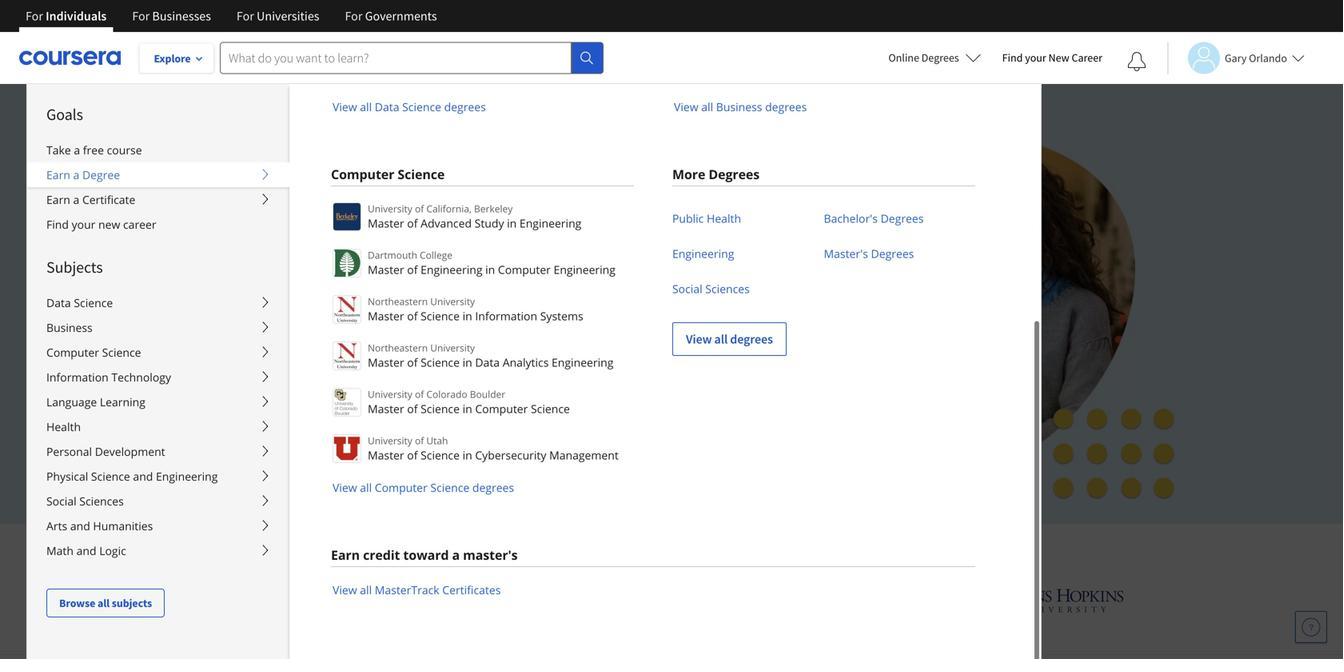 Task type: describe. For each thing, give the bounding box(es) containing it.
information inside northeastern university master of science in information systems
[[475, 308, 538, 324]]

a for certificate
[[73, 192, 79, 207]]

degrees for bachelor's degrees
[[881, 211, 924, 226]]

in inside northeastern university master of science in information systems
[[463, 308, 473, 324]]

learn
[[352, 536, 403, 562]]

earn for earn credit toward a master's
[[331, 546, 360, 564]]

coursera
[[868, 536, 950, 562]]

systems
[[541, 308, 584, 324]]

master inside dartmouth college master of engineering in computer engineering
[[368, 262, 404, 277]]

cancel
[[275, 359, 311, 374]]

computer inside "computer science" dropdown button
[[46, 345, 99, 360]]

/month, cancel anytime
[[227, 359, 360, 374]]

and left companies
[[683, 536, 717, 562]]

science down guarantee on the bottom left of the page
[[431, 480, 470, 495]]

master inside university of california, berkeley master of advanced study in engineering
[[368, 216, 404, 231]]

credit
[[363, 546, 400, 564]]

northeastern university  logo image for master of science in data analytics engineering
[[333, 342, 362, 370]]

health inside health dropdown button
[[46, 419, 81, 434]]

computer science inside menu item
[[331, 166, 445, 183]]

browse all subjects button
[[46, 589, 165, 618]]

certificates
[[443, 582, 501, 598]]

boulder
[[470, 388, 506, 401]]

new
[[98, 217, 120, 232]]

in inside university of colorado boulder master of science in computer science
[[463, 401, 473, 416]]

list containing master of advanced study in engineering
[[331, 201, 634, 496]]

gary orlando button
[[1168, 42, 1305, 74]]

of inside northeastern university master of science in information systems
[[407, 308, 418, 324]]

subjects
[[112, 596, 152, 610]]

online degrees
[[889, 50, 960, 65]]

university of utah master of science in cybersecurity management
[[368, 434, 619, 463]]

duke university image
[[396, 586, 470, 611]]

university of california, berkeley master of advanced study in engineering
[[368, 202, 582, 231]]

group containing goals
[[26, 0, 1344, 659]]

dartmouth college master of engineering in computer engineering
[[368, 248, 616, 277]]

to
[[351, 225, 367, 249]]

and inside physical science and engineering 'dropdown button'
[[133, 469, 153, 484]]

explore menu element
[[27, 84, 290, 618]]

northeastern for master of science in data analytics engineering
[[368, 341, 428, 354]]

language
[[46, 394, 97, 410]]

your for new
[[1026, 50, 1047, 65]]

science inside 'dropdown button'
[[91, 469, 130, 484]]

degrees for online degrees
[[922, 50, 960, 65]]

business inside dropdown button
[[46, 320, 93, 335]]

sciences inside dropdown button
[[79, 494, 124, 509]]

programs—all
[[487, 253, 603, 277]]

in inside university of california, berkeley master of advanced study in engineering
[[507, 216, 517, 231]]

money-
[[348, 433, 390, 448]]

personal
[[46, 444, 92, 459]]

job-
[[319, 253, 350, 277]]

take a free course
[[46, 142, 142, 158]]

study
[[475, 216, 504, 231]]

math and logic
[[46, 543, 126, 558]]

take a free course link
[[27, 138, 290, 162]]

certificate
[[401, 253, 482, 277]]

dartmouth
[[368, 248, 418, 262]]

northeastern for master of science in information systems
[[368, 295, 428, 308]]

view all mastertrack certificates link
[[331, 582, 501, 598]]

social inside dropdown button
[[46, 494, 77, 509]]

businesses
[[152, 8, 211, 24]]

universities
[[257, 8, 320, 24]]

earn a certificate
[[46, 192, 135, 207]]

all for business
[[702, 99, 714, 114]]

a for degree
[[73, 167, 79, 182]]

explore button
[[140, 44, 214, 73]]

access
[[293, 225, 346, 249]]

view all degrees link
[[673, 322, 787, 356]]

more
[[673, 166, 706, 183]]

find your new career link
[[995, 48, 1111, 68]]

social sciences link
[[673, 271, 750, 306]]

of up back
[[407, 401, 418, 416]]

math
[[46, 543, 74, 558]]

view all computer science degrees
[[333, 480, 514, 495]]

class
[[484, 225, 523, 249]]

all for computer
[[360, 480, 372, 495]]

university of california, berkeley logo image
[[333, 202, 362, 231]]

start 7-day free trial
[[234, 395, 350, 411]]

earn for earn a certificate
[[46, 192, 70, 207]]

engineering down courses,
[[554, 262, 616, 277]]

arts and humanities button
[[27, 514, 290, 538]]

view for view all mastertrack certificates
[[333, 582, 357, 598]]

degree
[[82, 167, 120, 182]]

for businesses
[[132, 8, 211, 24]]

and inside unlimited access to 7,000+ world-class courses, hands-on projects, and job-ready certificate programs—all included in your subscription
[[283, 253, 314, 277]]

all for degrees
[[715, 331, 728, 347]]

health inside public health link
[[707, 211, 742, 226]]

master's degrees link
[[824, 236, 915, 271]]

view for view all data science degrees
[[333, 99, 357, 114]]

earn a certificate button
[[27, 187, 290, 212]]

master inside university of utah master of science in cybersecurity management
[[368, 448, 404, 463]]

courses,
[[528, 225, 595, 249]]

computer inside dartmouth college master of engineering in computer engineering
[[498, 262, 551, 277]]

master's
[[463, 546, 518, 564]]

1 vertical spatial day
[[325, 433, 346, 448]]

science down the what do you want to learn? 'text box'
[[402, 99, 442, 114]]

view all mastertrack certificates
[[333, 582, 501, 598]]

view all business degrees
[[674, 99, 807, 114]]

degrees inside view all degrees link
[[731, 331, 773, 347]]

computer down back
[[375, 480, 428, 495]]

view for view all computer science degrees
[[333, 480, 357, 495]]

engineering link
[[673, 236, 735, 271]]

with inside button
[[281, 433, 306, 448]]

master inside the northeastern university master of science in data analytics engineering
[[368, 355, 404, 370]]

universities
[[576, 536, 678, 562]]

/year
[[248, 433, 278, 448]]

all for data
[[360, 99, 372, 114]]

engineering inside view all degrees list
[[673, 246, 735, 261]]

find your new career
[[1003, 50, 1103, 65]]

toward
[[403, 546, 449, 564]]

utah
[[427, 434, 448, 447]]

online degrees button
[[876, 40, 995, 75]]

master inside northeastern university master of science in information systems
[[368, 308, 404, 324]]

1 horizontal spatial with
[[825, 536, 863, 562]]

language learning button
[[27, 390, 290, 414]]

start 7-day free trial button
[[208, 384, 375, 423]]

free
[[83, 142, 104, 158]]

view all degrees
[[686, 331, 773, 347]]

take
[[46, 142, 71, 158]]

computer inside university of colorado boulder master of science in computer science
[[475, 401, 528, 416]]

university of illinois at urbana-champaign image
[[219, 588, 344, 613]]

/year with 14-day money-back guarantee
[[248, 433, 478, 448]]

What do you want to learn? text field
[[220, 42, 572, 74]]

view for view all business degrees
[[674, 99, 699, 114]]

business button
[[27, 315, 290, 340]]

of left 'california,'
[[415, 202, 424, 215]]

social sciences button
[[27, 489, 290, 514]]

earn credit toward a master's
[[331, 546, 518, 564]]

help center image
[[1302, 618, 1321, 637]]

learning
[[100, 394, 145, 410]]

all for mastertrack
[[360, 582, 372, 598]]

of left advanced
[[407, 216, 418, 231]]

subscription
[[250, 281, 351, 305]]

menu item containing computer science
[[290, 0, 1344, 659]]

engineering inside the northeastern university master of science in data analytics engineering
[[552, 355, 614, 370]]

computer science inside "computer science" dropdown button
[[46, 345, 141, 360]]

7-
[[264, 395, 275, 411]]

public health link
[[673, 201, 742, 236]]



Task type: locate. For each thing, give the bounding box(es) containing it.
health up personal
[[46, 419, 81, 434]]

university for advanced
[[368, 202, 413, 215]]

view for view all degrees
[[686, 331, 712, 347]]

1 northeastern university  logo image from the top
[[333, 295, 362, 324]]

0 vertical spatial social sciences
[[673, 281, 750, 296]]

university right "university of colorado boulder logo"
[[368, 388, 413, 401]]

university inside northeastern university master of science in information systems
[[431, 295, 475, 308]]

johns hopkins university image
[[973, 586, 1125, 615]]

university inside the northeastern university master of science in data analytics engineering
[[431, 341, 475, 354]]

1 vertical spatial northeastern university  logo image
[[333, 342, 362, 370]]

dartmouth college logo image
[[333, 249, 362, 278]]

northeastern up colorado
[[368, 341, 428, 354]]

information inside information technology "dropdown button"
[[46, 370, 109, 385]]

0 vertical spatial find
[[1003, 50, 1023, 65]]

all down credit
[[360, 582, 372, 598]]

of inside dartmouth college master of engineering in computer engineering
[[407, 262, 418, 277]]

all inside button
[[98, 596, 110, 610]]

health button
[[27, 414, 290, 439]]

information up the northeastern university master of science in data analytics engineering
[[475, 308, 538, 324]]

all right browse
[[98, 596, 110, 610]]

science down analytics
[[531, 401, 570, 416]]

with left "coursera"
[[825, 536, 863, 562]]

view down 'social sciences' link
[[686, 331, 712, 347]]

view up more
[[674, 99, 699, 114]]

0 vertical spatial data
[[375, 99, 400, 114]]

mastertrack
[[375, 582, 440, 598]]

1 horizontal spatial business
[[717, 99, 763, 114]]

1 horizontal spatial sciences
[[706, 281, 750, 296]]

0 vertical spatial business
[[717, 99, 763, 114]]

social sciences inside view all degrees list
[[673, 281, 750, 296]]

1 for from the left
[[26, 8, 43, 24]]

back
[[390, 433, 417, 448]]

individuals
[[46, 8, 107, 24]]

0 vertical spatial social
[[673, 281, 703, 296]]

1 vertical spatial computer science
[[46, 345, 141, 360]]

3 master from the top
[[368, 308, 404, 324]]

3 for from the left
[[237, 8, 254, 24]]

earn inside earn a degree popup button
[[46, 167, 70, 182]]

science down colorado
[[421, 401, 460, 416]]

your left the new
[[72, 217, 96, 232]]

1 vertical spatial social sciences
[[46, 494, 124, 509]]

0 vertical spatial northeastern
[[368, 295, 428, 308]]

and inside the math and logic popup button
[[76, 543, 96, 558]]

0 vertical spatial earn
[[46, 167, 70, 182]]

in right study
[[507, 216, 517, 231]]

guarantee
[[420, 433, 478, 448]]

for left individuals
[[26, 8, 43, 24]]

day left free
[[275, 395, 295, 411]]

university down northeastern university master of science in information systems
[[431, 341, 475, 354]]

governments
[[365, 8, 437, 24]]

1 master from the top
[[368, 216, 404, 231]]

in down class
[[486, 262, 495, 277]]

5 master from the top
[[368, 401, 404, 416]]

2 for from the left
[[132, 8, 150, 24]]

unlimited
[[208, 225, 288, 249]]

coursera image
[[19, 45, 121, 71]]

1 horizontal spatial your
[[208, 281, 245, 305]]

data inside popup button
[[46, 295, 71, 310]]

data science
[[46, 295, 113, 310]]

1 vertical spatial earn
[[46, 192, 70, 207]]

2 vertical spatial earn
[[331, 546, 360, 564]]

university for science
[[368, 388, 413, 401]]

your down projects,
[[208, 281, 245, 305]]

master up money- at the left bottom of the page
[[368, 401, 404, 416]]

degrees down bachelor's degrees link
[[872, 246, 915, 261]]

in up the boulder
[[463, 355, 473, 370]]

master down dartmouth
[[368, 262, 404, 277]]

engineering down systems
[[552, 355, 614, 370]]

science up colorado
[[421, 355, 460, 370]]

of down certificate
[[407, 308, 418, 324]]

of left utah
[[415, 434, 424, 447]]

physical science and engineering button
[[27, 464, 290, 489]]

14-
[[309, 433, 325, 448]]

university of colorado boulder master of science in computer science
[[368, 388, 570, 416]]

management
[[550, 448, 619, 463]]

2 horizontal spatial data
[[475, 355, 500, 370]]

math and logic button
[[27, 538, 290, 563]]

science inside northeastern university master of science in information systems
[[421, 308, 460, 324]]

degrees for more degrees
[[709, 166, 760, 183]]

2 northeastern from the top
[[368, 341, 428, 354]]

view all data science degrees
[[333, 99, 486, 114]]

all inside list
[[715, 331, 728, 347]]

None search field
[[220, 42, 604, 74]]

computer science up information technology
[[46, 345, 141, 360]]

your
[[1026, 50, 1047, 65], [72, 217, 96, 232], [208, 281, 245, 305]]

northeastern university master of science in information systems
[[368, 295, 584, 324]]

and right 'arts'
[[70, 518, 90, 534]]

sciences inside view all degrees list
[[706, 281, 750, 296]]

engineering inside physical science and engineering 'dropdown button'
[[156, 469, 218, 484]]

earn for earn a degree
[[46, 167, 70, 182]]

view all degrees list
[[673, 201, 976, 356]]

a
[[74, 142, 80, 158], [73, 167, 79, 182], [73, 192, 79, 207], [452, 546, 460, 564]]

advanced
[[421, 216, 472, 231]]

northeastern university  logo image
[[333, 295, 362, 324], [333, 342, 362, 370]]

earn left credit
[[331, 546, 360, 564]]

science up 'california,'
[[398, 166, 445, 183]]

view all business degrees link
[[673, 99, 807, 114]]

world-
[[431, 225, 484, 249]]

degrees right the online
[[922, 50, 960, 65]]

science inside university of utah master of science in cybersecurity management
[[421, 448, 460, 463]]

2 master from the top
[[368, 262, 404, 277]]

1 vertical spatial with
[[825, 536, 863, 562]]

in inside dartmouth college master of engineering in computer engineering
[[486, 262, 495, 277]]

0 horizontal spatial computer science
[[46, 345, 141, 360]]

0 horizontal spatial information
[[46, 370, 109, 385]]

social up 'arts'
[[46, 494, 77, 509]]

master's degrees
[[824, 246, 915, 261]]

1 vertical spatial your
[[72, 217, 96, 232]]

engineering down public health
[[673, 246, 735, 261]]

career
[[123, 217, 156, 232]]

ready
[[350, 253, 397, 277]]

sciences down engineering link
[[706, 281, 750, 296]]

university inside university of utah master of science in cybersecurity management
[[368, 434, 413, 447]]

0 vertical spatial information
[[475, 308, 538, 324]]

gary
[[1225, 51, 1247, 65]]

information technology button
[[27, 365, 290, 390]]

1 vertical spatial northeastern
[[368, 341, 428, 354]]

new
[[1049, 50, 1070, 65]]

6 master from the top
[[368, 448, 404, 463]]

view inside list
[[686, 331, 712, 347]]

a left free
[[74, 142, 80, 158]]

4 for from the left
[[345, 8, 363, 24]]

all down university of utah logo
[[360, 480, 372, 495]]

1 horizontal spatial data
[[375, 99, 400, 114]]

a for free
[[74, 142, 80, 158]]

in down the boulder
[[463, 401, 473, 416]]

find for find your new career
[[46, 217, 69, 232]]

university down certificate
[[431, 295, 475, 308]]

4 master from the top
[[368, 355, 404, 370]]

university of utah logo image
[[333, 434, 362, 463]]

find your new career link
[[27, 212, 290, 237]]

language learning
[[46, 394, 145, 410]]

2 vertical spatial data
[[475, 355, 500, 370]]

view down university of utah logo
[[333, 480, 357, 495]]

your inside explore menu element
[[72, 217, 96, 232]]

university inside university of colorado boulder master of science in computer science
[[368, 388, 413, 401]]

find inside find your new career link
[[46, 217, 69, 232]]

science up information technology
[[102, 345, 141, 360]]

science
[[402, 99, 442, 114], [398, 166, 445, 183], [74, 295, 113, 310], [421, 308, 460, 324], [102, 345, 141, 360], [421, 355, 460, 370], [421, 401, 460, 416], [531, 401, 570, 416], [421, 448, 460, 463], [91, 469, 130, 484], [431, 480, 470, 495]]

for left universities
[[237, 8, 254, 24]]

science down certificate
[[421, 308, 460, 324]]

0 horizontal spatial business
[[46, 320, 93, 335]]

day left money- at the left bottom of the page
[[325, 433, 346, 448]]

for left businesses
[[132, 8, 150, 24]]

career
[[1072, 50, 1103, 65]]

group
[[26, 0, 1344, 659]]

0 vertical spatial your
[[1026, 50, 1047, 65]]

and up subscription
[[283, 253, 314, 277]]

engineering up social sciences dropdown button
[[156, 469, 218, 484]]

projects,
[[208, 253, 278, 277]]

and left logic
[[76, 543, 96, 558]]

show notifications image
[[1128, 52, 1147, 71]]

health right public
[[707, 211, 742, 226]]

2 vertical spatial your
[[208, 281, 245, 305]]

and down development
[[133, 469, 153, 484]]

for for businesses
[[132, 8, 150, 24]]

degrees for master's degrees
[[872, 246, 915, 261]]

science inside the northeastern university master of science in data analytics engineering
[[421, 355, 460, 370]]

1 vertical spatial data
[[46, 295, 71, 310]]

0 vertical spatial health
[[707, 211, 742, 226]]

earn a degree
[[46, 167, 120, 182]]

bachelor's degrees link
[[824, 201, 924, 236]]

in down public
[[682, 253, 698, 277]]

0 horizontal spatial your
[[72, 217, 96, 232]]

for governments
[[345, 8, 437, 24]]

northeastern university  logo image down dartmouth college logo
[[333, 295, 362, 324]]

your for new
[[72, 217, 96, 232]]

northeastern university  logo image up "university of colorado boulder logo"
[[333, 342, 362, 370]]

hands-
[[600, 225, 656, 249]]

a left degree
[[73, 167, 79, 182]]

your left new
[[1026, 50, 1047, 65]]

master right university of utah logo
[[368, 448, 404, 463]]

engineering
[[520, 216, 582, 231], [673, 246, 735, 261], [421, 262, 483, 277], [554, 262, 616, 277], [552, 355, 614, 370], [156, 469, 218, 484]]

arts and humanities
[[46, 518, 153, 534]]

0 vertical spatial day
[[275, 395, 295, 411]]

degrees inside dropdown button
[[922, 50, 960, 65]]

northeastern inside the northeastern university master of science in data analytics engineering
[[368, 341, 428, 354]]

science inside popup button
[[74, 295, 113, 310]]

of left colorado
[[415, 388, 424, 401]]

northeastern university  logo image for master of science in information systems
[[333, 295, 362, 324]]

master right anytime
[[368, 355, 404, 370]]

find for find your new career
[[1003, 50, 1023, 65]]

0 horizontal spatial data
[[46, 295, 71, 310]]

engineering down college
[[421, 262, 483, 277]]

public
[[673, 211, 704, 226]]

college
[[420, 248, 453, 262]]

data
[[375, 99, 400, 114], [46, 295, 71, 310], [475, 355, 500, 370]]

of up view all computer science degrees link
[[407, 448, 418, 463]]

earn down earn a degree
[[46, 192, 70, 207]]

social
[[673, 281, 703, 296], [46, 494, 77, 509]]

information technology
[[46, 370, 171, 385]]

7,000+
[[372, 225, 427, 249]]

university right university of utah logo
[[368, 434, 413, 447]]

social sciences inside social sciences dropdown button
[[46, 494, 124, 509]]

in left cybersecurity
[[463, 448, 473, 463]]

0 horizontal spatial social
[[46, 494, 77, 509]]

colorado
[[427, 388, 468, 401]]

information
[[475, 308, 538, 324], [46, 370, 109, 385]]

course
[[107, 142, 142, 158]]

personal development button
[[27, 439, 290, 464]]

computer down class
[[498, 262, 551, 277]]

of up university of colorado boulder master of science in computer science
[[407, 355, 418, 370]]

0 vertical spatial computer science
[[331, 166, 445, 183]]

development
[[95, 444, 165, 459]]

data down the what do you want to learn? 'text box'
[[375, 99, 400, 114]]

university inside university of california, berkeley master of advanced study in engineering
[[368, 202, 413, 215]]

university of colorado boulder logo image
[[333, 388, 362, 417]]

for left the governments
[[345, 8, 363, 24]]

business down the data science
[[46, 320, 93, 335]]

computer up the university of california, berkeley logo
[[331, 166, 395, 183]]

browse all subjects
[[59, 596, 152, 610]]

business
[[717, 99, 763, 114], [46, 320, 93, 335]]

trial
[[324, 395, 350, 411]]

degrees up master's degrees
[[881, 211, 924, 226]]

science down utah
[[421, 448, 460, 463]]

a right from
[[452, 546, 460, 564]]

social sciences down engineering link
[[673, 281, 750, 296]]

0 vertical spatial sciences
[[706, 281, 750, 296]]

master's
[[824, 246, 869, 261]]

northeastern
[[368, 295, 428, 308], [368, 341, 428, 354]]

for individuals
[[26, 8, 107, 24]]

0 horizontal spatial social sciences
[[46, 494, 124, 509]]

1 horizontal spatial computer science
[[331, 166, 445, 183]]

earn inside earn a certificate popup button
[[46, 192, 70, 207]]

data science button
[[27, 290, 290, 315]]

view all data science degrees link
[[331, 99, 486, 114]]

0 horizontal spatial health
[[46, 419, 81, 434]]

degrees
[[444, 99, 486, 114], [766, 99, 807, 114], [731, 331, 773, 347], [473, 480, 514, 495]]

social inside view all degrees list
[[673, 281, 703, 296]]

1 horizontal spatial social
[[673, 281, 703, 296]]

/month,
[[227, 359, 273, 374]]

with left 14-
[[281, 433, 306, 448]]

on
[[656, 225, 678, 249]]

anytime
[[314, 359, 360, 374]]

all up more degrees
[[702, 99, 714, 114]]

view down learn
[[333, 582, 357, 598]]

all for subjects
[[98, 596, 110, 610]]

and inside the arts and humanities dropdown button
[[70, 518, 90, 534]]

data inside the northeastern university master of science in data analytics engineering
[[475, 355, 500, 370]]

university for in
[[368, 434, 413, 447]]

analytics
[[503, 355, 549, 370]]

sciences up arts and humanities
[[79, 494, 124, 509]]

1 horizontal spatial day
[[325, 433, 346, 448]]

1 horizontal spatial social sciences
[[673, 281, 750, 296]]

1 vertical spatial information
[[46, 370, 109, 385]]

in inside unlimited access to 7,000+ world-class courses, hands-on projects, and job-ready certificate programs—all included in your subscription
[[682, 253, 698, 277]]

certificate
[[82, 192, 135, 207]]

in inside the northeastern university master of science in data analytics engineering
[[463, 355, 473, 370]]

university up 7,000+
[[368, 202, 413, 215]]

list
[[331, 201, 634, 496]]

1 northeastern from the top
[[368, 295, 428, 308]]

coursera plus image
[[208, 150, 452, 174]]

master right to
[[368, 216, 404, 231]]

0 vertical spatial with
[[281, 433, 306, 448]]

1 vertical spatial sciences
[[79, 494, 124, 509]]

free
[[298, 395, 322, 411]]

earn down take
[[46, 167, 70, 182]]

more degrees
[[673, 166, 760, 183]]

science down 'subjects'
[[74, 295, 113, 310]]

master inside university of colorado boulder master of science in computer science
[[368, 401, 404, 416]]

physical science and engineering
[[46, 469, 218, 484]]

0 horizontal spatial with
[[281, 433, 306, 448]]

0 horizontal spatial sciences
[[79, 494, 124, 509]]

find inside find your new career link
[[1003, 50, 1023, 65]]

2 horizontal spatial your
[[1026, 50, 1047, 65]]

your inside unlimited access to 7,000+ world-class courses, hands-on projects, and job-ready certificate programs—all included in your subscription
[[208, 281, 245, 305]]

in up the northeastern university master of science in data analytics engineering
[[463, 308, 473, 324]]

berkeley
[[474, 202, 513, 215]]

orlando
[[1250, 51, 1288, 65]]

degrees right more
[[709, 166, 760, 183]]

all down 'social sciences' link
[[715, 331, 728, 347]]

computer science button
[[27, 340, 290, 365]]

degrees
[[922, 50, 960, 65], [709, 166, 760, 183], [881, 211, 924, 226], [872, 246, 915, 261]]

0 vertical spatial northeastern university  logo image
[[333, 295, 362, 324]]

1 horizontal spatial find
[[1003, 50, 1023, 65]]

engineering up 'programs—all' on the top of page
[[520, 216, 582, 231]]

computer science up the university of california, berkeley logo
[[331, 166, 445, 183]]

computer science
[[331, 166, 445, 183], [46, 345, 141, 360]]

banner navigation
[[13, 0, 450, 32]]

0 horizontal spatial find
[[46, 217, 69, 232]]

1 vertical spatial find
[[46, 217, 69, 232]]

data down 'subjects'
[[46, 295, 71, 310]]

science inside dropdown button
[[102, 345, 141, 360]]

data up the boulder
[[475, 355, 500, 370]]

bachelor's degrees
[[824, 211, 924, 226]]

northeastern inside northeastern university master of science in information systems
[[368, 295, 428, 308]]

information up language
[[46, 370, 109, 385]]

of down dartmouth
[[407, 262, 418, 277]]

/year with 14-day money-back guarantee button
[[208, 432, 478, 449]]

1 horizontal spatial information
[[475, 308, 538, 324]]

0 horizontal spatial day
[[275, 395, 295, 411]]

learn from 275+ leading universities and companies with coursera plus
[[352, 536, 992, 562]]

2 northeastern university  logo image from the top
[[333, 342, 362, 370]]

for for governments
[[345, 8, 363, 24]]

1 vertical spatial social
[[46, 494, 77, 509]]

find down earn a certificate at the left of the page
[[46, 217, 69, 232]]

1 horizontal spatial health
[[707, 211, 742, 226]]

master down ready
[[368, 308, 404, 324]]

for for individuals
[[26, 8, 43, 24]]

275+
[[457, 536, 500, 562]]

1 vertical spatial business
[[46, 320, 93, 335]]

engineering inside university of california, berkeley master of advanced study in engineering
[[520, 216, 582, 231]]

1 vertical spatial health
[[46, 419, 81, 434]]

menu item
[[290, 0, 1344, 659]]

in inside university of utah master of science in cybersecurity management
[[463, 448, 473, 463]]

of inside the northeastern university master of science in data analytics engineering
[[407, 355, 418, 370]]

social sciences
[[673, 281, 750, 296], [46, 494, 124, 509]]

california,
[[427, 202, 472, 215]]

for universities
[[237, 8, 320, 24]]

companies
[[722, 536, 820, 562]]

arts
[[46, 518, 67, 534]]

all down the what do you want to learn? 'text box'
[[360, 99, 372, 114]]

northeastern down ready
[[368, 295, 428, 308]]

business inside menu item
[[717, 99, 763, 114]]

for for universities
[[237, 8, 254, 24]]



Task type: vqa. For each thing, say whether or not it's contained in the screenshot.
all for subjects
yes



